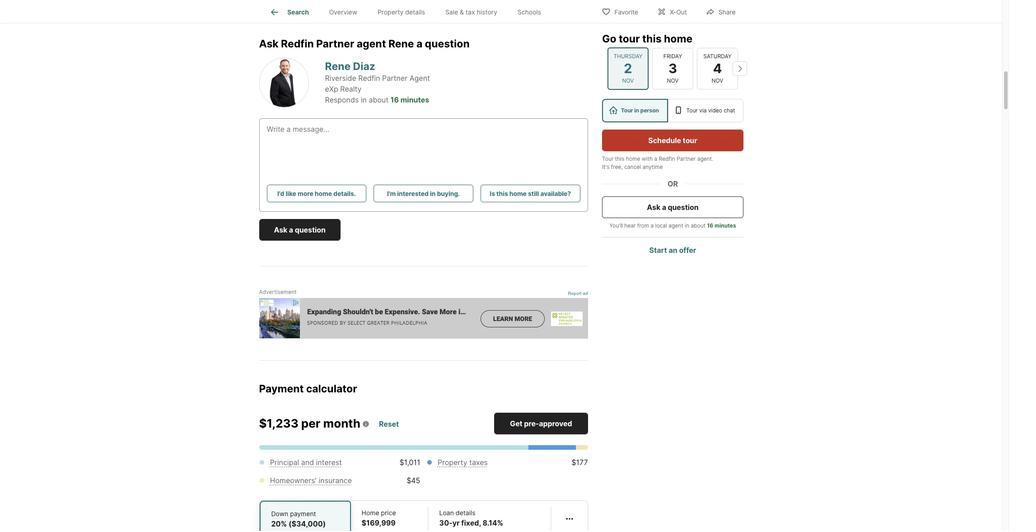 Task type: vqa. For each thing, say whether or not it's contained in the screenshot.
bottom your
no



Task type: locate. For each thing, give the bounding box(es) containing it.
about inside rene diaz riverside redfin partner agent exp realty responds in about 16 minutes
[[369, 96, 389, 105]]

1 horizontal spatial ask a question
[[647, 203, 699, 212]]

get
[[510, 419, 523, 428]]

agent up diaz
[[357, 38, 386, 50]]

in
[[361, 96, 367, 105], [635, 107, 639, 114], [430, 190, 436, 198], [685, 222, 690, 229]]

1 horizontal spatial tour
[[683, 136, 698, 145]]

redfin down search
[[281, 38, 314, 50]]

i'm interested in buying.
[[387, 190, 460, 198]]

nov inside friday 3 nov
[[667, 77, 679, 84]]

rene inside rene diaz riverside redfin partner agent exp realty responds in about 16 minutes
[[325, 60, 351, 73]]

1 horizontal spatial tour
[[621, 107, 633, 114]]

rene down property details tab
[[389, 38, 414, 50]]

tour up thursday
[[619, 33, 640, 45]]

1 vertical spatial details
[[456, 509, 476, 517]]

tour inside option
[[687, 107, 698, 114]]

start an offer
[[650, 246, 697, 255]]

2 vertical spatial question
[[295, 226, 326, 235]]

report
[[568, 291, 582, 296]]

0 vertical spatial tour
[[619, 33, 640, 45]]

down
[[271, 510, 288, 518]]

loan details 30-yr fixed, 8.14%
[[440, 509, 504, 528]]

partner left agent
[[382, 74, 408, 83]]

schedule tour
[[649, 136, 698, 145]]

tour left "via"
[[687, 107, 698, 114]]

report ad
[[568, 291, 588, 296]]

saturday 4 nov
[[704, 53, 732, 84]]

this inside button
[[497, 190, 508, 198]]

details
[[406, 8, 425, 16], [456, 509, 476, 517]]

history
[[477, 8, 498, 16]]

in up offer
[[685, 222, 690, 229]]

buying.
[[437, 190, 460, 198]]

next image
[[733, 61, 747, 76]]

0 horizontal spatial 16
[[391, 96, 399, 105]]

about
[[369, 96, 389, 105], [691, 222, 706, 229]]

minutes inside rene diaz riverside redfin partner agent exp realty responds in about 16 minutes
[[401, 96, 430, 105]]

0 horizontal spatial rene
[[325, 60, 351, 73]]

tab list
[[259, 0, 559, 23]]

0 vertical spatial agent
[[357, 38, 386, 50]]

16 inside rene diaz riverside redfin partner agent exp realty responds in about 16 minutes
[[391, 96, 399, 105]]

1 horizontal spatial ask a question button
[[602, 197, 744, 218]]

tour inside tour this home with a redfin partner agent. it's free, cancel anytime
[[602, 155, 614, 162]]

0 horizontal spatial this
[[497, 190, 508, 198]]

available?
[[541, 190, 571, 198]]

home right "more"
[[315, 190, 332, 198]]

list box
[[602, 99, 744, 122]]

redfin up anytime
[[659, 155, 675, 162]]

question down "more"
[[295, 226, 326, 235]]

1 vertical spatial ask a question button
[[259, 219, 341, 241]]

rene diaz link
[[325, 60, 376, 73]]

1 vertical spatial question
[[668, 203, 699, 212]]

ask a question
[[647, 203, 699, 212], [274, 226, 326, 235]]

2 horizontal spatial tour
[[687, 107, 698, 114]]

details left sale
[[406, 8, 425, 16]]

home up friday
[[664, 33, 693, 45]]

sale & tax history
[[446, 8, 498, 16]]

property inside tab
[[378, 8, 404, 16]]

0 horizontal spatial tour
[[602, 155, 614, 162]]

3 nov from the left
[[712, 77, 724, 84]]

1 horizontal spatial 16
[[707, 222, 714, 229]]

1 vertical spatial rene
[[325, 60, 351, 73]]

3
[[669, 60, 677, 76]]

details up fixed,
[[456, 509, 476, 517]]

0 horizontal spatial partner
[[316, 38, 355, 50]]

redfin down diaz
[[359, 74, 380, 83]]

details.
[[334, 190, 356, 198]]

home
[[664, 33, 693, 45], [626, 155, 641, 162], [315, 190, 332, 198], [510, 190, 527, 198]]

from
[[638, 222, 649, 229]]

share
[[719, 8, 736, 16]]

free,
[[611, 164, 623, 170]]

0 horizontal spatial about
[[369, 96, 389, 105]]

nov down 2
[[622, 77, 634, 84]]

1 nov from the left
[[622, 77, 634, 84]]

1 horizontal spatial about
[[691, 222, 706, 229]]

0 vertical spatial partner
[[316, 38, 355, 50]]

go
[[602, 33, 617, 45]]

schedule
[[649, 136, 681, 145]]

ask a question button down "more"
[[259, 219, 341, 241]]

0 horizontal spatial question
[[295, 226, 326, 235]]

details for loan details 30-yr fixed, 8.14%
[[456, 509, 476, 517]]

property details
[[378, 8, 425, 16]]

fixed,
[[462, 519, 481, 528]]

ad region
[[259, 298, 588, 339]]

in left person
[[635, 107, 639, 114]]

in inside tour in person "option"
[[635, 107, 639, 114]]

nov down the 4
[[712, 77, 724, 84]]

home
[[362, 509, 380, 517]]

tour
[[621, 107, 633, 114], [687, 107, 698, 114], [602, 155, 614, 162]]

ask redfin partner agent rene a question
[[259, 38, 470, 50]]

calculator
[[306, 383, 357, 396]]

2 vertical spatial partner
[[677, 155, 696, 162]]

this up thursday
[[642, 33, 662, 45]]

saturday
[[704, 53, 732, 60]]

list box containing tour in person
[[602, 99, 744, 122]]

video
[[708, 107, 723, 114]]

0 vertical spatial minutes
[[401, 96, 430, 105]]

property for property taxes
[[438, 458, 468, 467]]

taxes
[[470, 458, 488, 467]]

in inside i'm interested in buying. button
[[430, 190, 436, 198]]

0 horizontal spatial agent
[[357, 38, 386, 50]]

nov inside thursday 2 nov
[[622, 77, 634, 84]]

more
[[298, 190, 314, 198]]

start
[[650, 246, 667, 255]]

ask
[[259, 38, 279, 50], [647, 203, 661, 212], [274, 226, 288, 235]]

1 horizontal spatial redfin
[[359, 74, 380, 83]]

interested
[[397, 190, 429, 198]]

1 horizontal spatial property
[[438, 458, 468, 467]]

an
[[669, 246, 678, 255]]

0 vertical spatial rene
[[389, 38, 414, 50]]

0 vertical spatial details
[[406, 8, 425, 16]]

1 vertical spatial property
[[438, 458, 468, 467]]

tour inside "option"
[[621, 107, 633, 114]]

this inside tour this home with a redfin partner agent. it's free, cancel anytime
[[615, 155, 625, 162]]

1 vertical spatial partner
[[382, 74, 408, 83]]

in inside rene diaz riverside redfin partner agent exp realty responds in about 16 minutes
[[361, 96, 367, 105]]

friday 3 nov
[[664, 53, 682, 84]]

partner left agent.
[[677, 155, 696, 162]]

tour up agent.
[[683, 136, 698, 145]]

chat
[[724, 107, 735, 114]]

0 vertical spatial about
[[369, 96, 389, 105]]

tour for go
[[619, 33, 640, 45]]

2 horizontal spatial nov
[[712, 77, 724, 84]]

nov down 3
[[667, 77, 679, 84]]

or
[[668, 179, 678, 188]]

this right is
[[497, 190, 508, 198]]

1 vertical spatial tour
[[683, 136, 698, 145]]

partner up "rene diaz" link
[[316, 38, 355, 50]]

ask down search link
[[259, 38, 279, 50]]

a right with
[[654, 155, 658, 162]]

0 horizontal spatial nov
[[622, 77, 634, 84]]

2
[[624, 60, 632, 76]]

1 horizontal spatial this
[[615, 155, 625, 162]]

0 horizontal spatial details
[[406, 8, 425, 16]]

tour up it's
[[602, 155, 614, 162]]

2 horizontal spatial partner
[[677, 155, 696, 162]]

1 vertical spatial minutes
[[715, 222, 736, 229]]

0 horizontal spatial tour
[[619, 33, 640, 45]]

2 vertical spatial redfin
[[659, 155, 675, 162]]

agent
[[410, 74, 430, 83]]

0 vertical spatial 16
[[391, 96, 399, 105]]

partner
[[316, 38, 355, 50], [382, 74, 408, 83], [677, 155, 696, 162]]

2 nov from the left
[[667, 77, 679, 84]]

1 vertical spatial agent
[[669, 222, 684, 229]]

0 vertical spatial property
[[378, 8, 404, 16]]

diaz
[[353, 60, 376, 73]]

in down realty
[[361, 96, 367, 105]]

is
[[490, 190, 495, 198]]

payment
[[290, 510, 316, 518]]

about down diaz
[[369, 96, 389, 105]]

and
[[301, 458, 314, 467]]

redfin inside rene diaz riverside redfin partner agent exp realty responds in about 16 minutes
[[359, 74, 380, 83]]

this
[[642, 33, 662, 45], [615, 155, 625, 162], [497, 190, 508, 198]]

2 horizontal spatial redfin
[[659, 155, 675, 162]]

ask down i'd
[[274, 226, 288, 235]]

ask a question up you'll hear from a local agent in about 16 minutes
[[647, 203, 699, 212]]

None button
[[608, 47, 649, 90], [652, 48, 694, 89], [697, 48, 738, 89], [608, 47, 649, 90], [652, 48, 694, 89], [697, 48, 738, 89]]

tour left person
[[621, 107, 633, 114]]

a inside tour this home with a redfin partner agent. it's free, cancel anytime
[[654, 155, 658, 162]]

1 vertical spatial redfin
[[359, 74, 380, 83]]

ask a question button up you'll hear from a local agent in about 16 minutes
[[602, 197, 744, 218]]

friday
[[664, 53, 682, 60]]

2 vertical spatial this
[[497, 190, 508, 198]]

1 horizontal spatial minutes
[[715, 222, 736, 229]]

home inside tour this home with a redfin partner agent. it's free, cancel anytime
[[626, 155, 641, 162]]

payment calculator
[[259, 383, 357, 396]]

home up cancel at the top of the page
[[626, 155, 641, 162]]

interest
[[316, 458, 342, 467]]

nov inside saturday 4 nov
[[712, 77, 724, 84]]

this for available?
[[497, 190, 508, 198]]

tab list containing search
[[259, 0, 559, 23]]

agent right the local
[[669, 222, 684, 229]]

1 horizontal spatial nov
[[667, 77, 679, 84]]

1 vertical spatial 16
[[707, 222, 714, 229]]

0 vertical spatial ask a question
[[647, 203, 699, 212]]

0 horizontal spatial property
[[378, 8, 404, 16]]

cancel
[[625, 164, 641, 170]]

details for property details
[[406, 8, 425, 16]]

1 horizontal spatial partner
[[382, 74, 408, 83]]

question down sale
[[425, 38, 470, 50]]

thursday
[[614, 53, 643, 60]]

16
[[391, 96, 399, 105], [707, 222, 714, 229]]

schools tab
[[508, 1, 552, 23]]

this up free,
[[615, 155, 625, 162]]

0 vertical spatial ask a question button
[[602, 197, 744, 218]]

start an offer link
[[650, 246, 697, 255]]

1 horizontal spatial rene
[[389, 38, 414, 50]]

a up the local
[[662, 203, 666, 212]]

0 vertical spatial redfin
[[281, 38, 314, 50]]

ask up the local
[[647, 203, 661, 212]]

redfin inside tour this home with a redfin partner agent. it's free, cancel anytime
[[659, 155, 675, 162]]

tour inside button
[[683, 136, 698, 145]]

rene up riverside
[[325, 60, 351, 73]]

0 horizontal spatial minutes
[[401, 96, 430, 105]]

property left taxes
[[438, 458, 468, 467]]

reset
[[379, 420, 399, 429]]

0 vertical spatial question
[[425, 38, 470, 50]]

nov
[[622, 77, 634, 84], [667, 77, 679, 84], [712, 77, 724, 84]]

tour in person option
[[602, 99, 668, 122]]

is this home still available?
[[490, 190, 571, 198]]

1 vertical spatial ask
[[647, 203, 661, 212]]

1 vertical spatial ask a question
[[274, 226, 326, 235]]

a up agent
[[417, 38, 423, 50]]

4
[[713, 60, 722, 76]]

property
[[378, 8, 404, 16], [438, 458, 468, 467]]

details inside loan details 30-yr fixed, 8.14%
[[456, 509, 476, 517]]

about up offer
[[691, 222, 706, 229]]

favorite button
[[595, 2, 646, 21]]

home price $169,999
[[362, 509, 396, 528]]

question up you'll hear from a local agent in about 16 minutes
[[668, 203, 699, 212]]

ask a question down "more"
[[274, 226, 326, 235]]

tour for tour via video chat
[[687, 107, 698, 114]]

1 vertical spatial this
[[615, 155, 625, 162]]

2 horizontal spatial this
[[642, 33, 662, 45]]

details inside tab
[[406, 8, 425, 16]]

1 horizontal spatial details
[[456, 509, 476, 517]]

1 horizontal spatial question
[[425, 38, 470, 50]]

in left buying.
[[430, 190, 436, 198]]

a
[[417, 38, 423, 50], [654, 155, 658, 162], [662, 203, 666, 212], [651, 222, 654, 229], [289, 226, 293, 235]]

property up ask redfin partner agent rene a question
[[378, 8, 404, 16]]

question
[[425, 38, 470, 50], [668, 203, 699, 212], [295, 226, 326, 235]]



Task type: describe. For each thing, give the bounding box(es) containing it.
homeowners' insurance link
[[270, 476, 352, 485]]

thursday 2 nov
[[614, 53, 643, 84]]

$177
[[572, 458, 588, 467]]

2 horizontal spatial question
[[668, 203, 699, 212]]

nov for 4
[[712, 77, 724, 84]]

$1,233 per month
[[259, 417, 361, 431]]

x-
[[670, 8, 677, 16]]

anytime
[[643, 164, 663, 170]]

$169,999
[[362, 519, 396, 528]]

8.14%
[[483, 519, 504, 528]]

x-out
[[670, 8, 687, 16]]

ad
[[583, 291, 588, 296]]

schedule tour button
[[602, 130, 744, 151]]

local
[[655, 222, 667, 229]]

1 horizontal spatial agent
[[669, 222, 684, 229]]

favorite
[[615, 8, 639, 16]]

tour for schedule
[[683, 136, 698, 145]]

tour this home with a redfin partner agent. it's free, cancel anytime
[[602, 155, 714, 170]]

offer
[[679, 246, 697, 255]]

sale & tax history tab
[[436, 1, 508, 23]]

property for property details
[[378, 8, 404, 16]]

$45
[[407, 476, 421, 485]]

tour via video chat option
[[668, 99, 744, 122]]

sale
[[446, 8, 458, 16]]

0 horizontal spatial redfin
[[281, 38, 314, 50]]

overview tab
[[319, 1, 368, 23]]

reset button
[[379, 416, 400, 433]]

riverside
[[325, 74, 357, 83]]

overview
[[329, 8, 358, 16]]

realty
[[341, 85, 362, 94]]

home left still
[[510, 190, 527, 198]]

payment
[[259, 383, 304, 396]]

share button
[[699, 2, 744, 21]]

riverside redfin partner agentrene diaz image
[[259, 58, 309, 108]]

yr
[[453, 519, 460, 528]]

x-out button
[[650, 2, 695, 21]]

i'd
[[277, 190, 284, 198]]

homeowners' insurance
[[270, 476, 352, 485]]

1 vertical spatial about
[[691, 222, 706, 229]]

agent.
[[698, 155, 714, 162]]

homeowners'
[[270, 476, 317, 485]]

0 vertical spatial this
[[642, 33, 662, 45]]

get pre-approved button
[[494, 413, 588, 435]]

0 horizontal spatial ask a question button
[[259, 219, 341, 241]]

2 vertical spatial ask
[[274, 226, 288, 235]]

property taxes link
[[438, 458, 488, 467]]

property taxes
[[438, 458, 488, 467]]

tour in person
[[621, 107, 659, 114]]

tax
[[466, 8, 475, 16]]

principal and interest
[[270, 458, 342, 467]]

a down like
[[289, 226, 293, 235]]

&
[[460, 8, 464, 16]]

this for a
[[615, 155, 625, 162]]

search
[[287, 8, 309, 16]]

tour via video chat
[[687, 107, 735, 114]]

down payment 20% ($34,000)
[[271, 510, 326, 529]]

property details tab
[[368, 1, 436, 23]]

Write a message... text field
[[267, 124, 581, 156]]

is this home still available? button
[[481, 185, 581, 203]]

you'll
[[610, 222, 623, 229]]

person
[[641, 107, 659, 114]]

($34,000)
[[289, 520, 326, 529]]

with
[[642, 155, 653, 162]]

partner inside rene diaz riverside redfin partner agent exp realty responds in about 16 minutes
[[382, 74, 408, 83]]

hear
[[625, 222, 636, 229]]

still
[[528, 190, 539, 198]]

exp
[[325, 85, 338, 94]]

30-
[[440, 519, 453, 528]]

0 horizontal spatial ask a question
[[274, 226, 326, 235]]

$1,011
[[400, 458, 421, 467]]

partner inside tour this home with a redfin partner agent. it's free, cancel anytime
[[677, 155, 696, 162]]

i'd like more home details. button
[[267, 185, 367, 203]]

price
[[381, 509, 396, 517]]

0 vertical spatial ask
[[259, 38, 279, 50]]

20%
[[271, 520, 287, 529]]

via
[[700, 107, 707, 114]]

i'm
[[387, 190, 396, 198]]

i'd like more home details.
[[277, 190, 356, 198]]

a right from
[[651, 222, 654, 229]]

advertisement
[[259, 289, 297, 296]]

nov for 3
[[667, 77, 679, 84]]

get pre-approved
[[510, 419, 572, 428]]

tour for tour in person
[[621, 107, 633, 114]]

nov for 2
[[622, 77, 634, 84]]

pre-
[[524, 419, 539, 428]]

like
[[286, 190, 296, 198]]

you'll hear from a local agent in about 16 minutes
[[610, 222, 736, 229]]

approved
[[539, 419, 572, 428]]

go tour this home
[[602, 33, 693, 45]]

per
[[301, 417, 321, 431]]

i'm interested in buying. button
[[374, 185, 474, 203]]

it's
[[602, 164, 610, 170]]

$1,233
[[259, 417, 299, 431]]

principal
[[270, 458, 299, 467]]

report ad button
[[568, 291, 588, 298]]

out
[[677, 8, 687, 16]]

search link
[[269, 7, 309, 18]]



